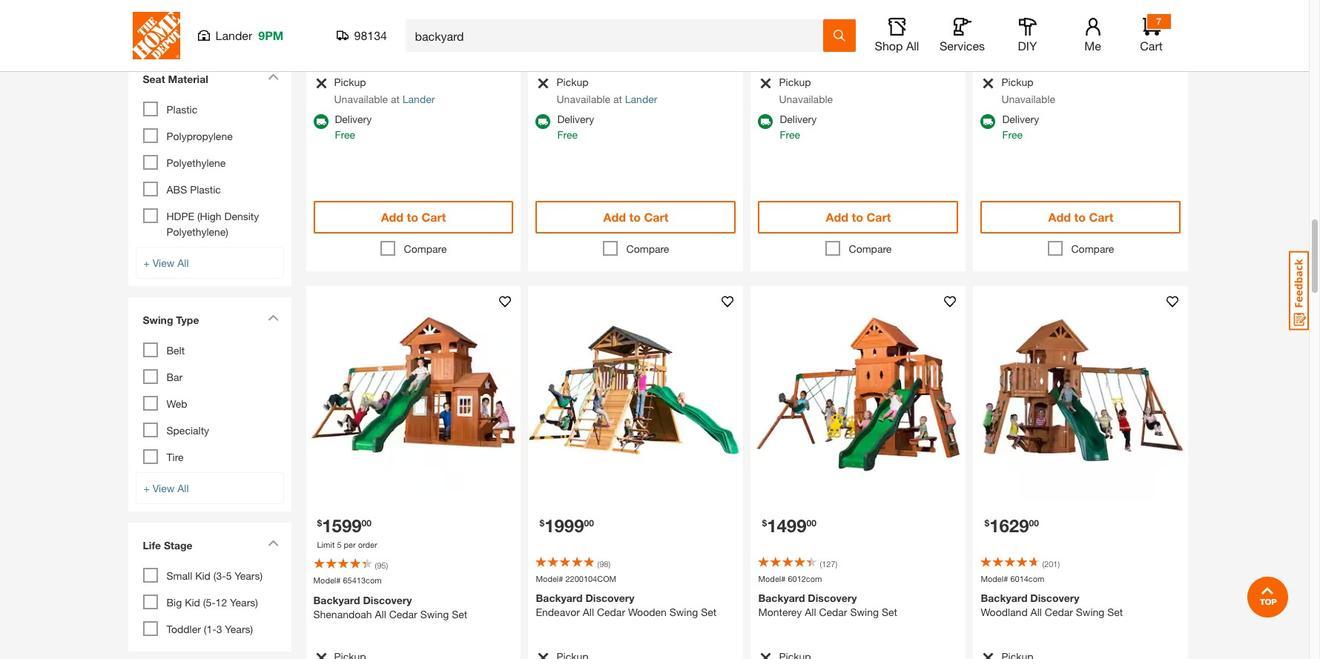 Task type: locate. For each thing, give the bounding box(es) containing it.
pickup down backyard discovery
[[557, 76, 589, 88]]

1 caret icon image from the top
[[267, 73, 278, 80]]

delivery free
[[335, 113, 372, 141], [557, 113, 594, 141], [780, 113, 817, 141], [1002, 113, 1039, 141]]

3 to from the left
[[852, 210, 863, 224]]

) up backyard discovery monterey all cedar swing set
[[835, 559, 837, 569]]

view
[[153, 16, 175, 28], [153, 257, 175, 269], [153, 482, 175, 495]]

big kid (5-12 years) link
[[167, 596, 258, 609]]

1 00 from the left
[[362, 518, 372, 529]]

lander link down what can we help you find today? search box
[[625, 93, 657, 105]]

free for available shipping icon for tanglewood
[[1002, 128, 1023, 141]]

abs plastic link
[[167, 183, 221, 196]]

1 delivery free from the left
[[335, 113, 372, 141]]

) up backyard discovery woodland all cedar swing set
[[1058, 559, 1060, 569]]

all inside backyard discovery shenandoah all cedar swing set
[[375, 608, 386, 621]]

00 inside $ 1999 00
[[584, 518, 594, 529]]

2 vertical spatial + view all
[[144, 482, 189, 495]]

free
[[335, 128, 355, 141], [557, 128, 578, 141], [780, 128, 800, 141], [1002, 128, 1023, 141]]

caret icon image for plastic
[[267, 73, 278, 80]]

1 vertical spatial view
[[153, 257, 175, 269]]

caret icon image inside "seat material" link
[[267, 73, 278, 80]]

4 free from the left
[[1002, 128, 1023, 141]]

discovery inside backyard discovery shenandoah all cedar swing set
[[363, 594, 412, 607]]

all right point
[[379, 31, 390, 44]]

0 horizontal spatial pickup unavailable at lander
[[334, 76, 435, 105]]

3 00 from the left
[[807, 518, 816, 529]]

00 for 1599
[[362, 518, 372, 529]]

+ view all link for swing type
[[135, 472, 284, 504]]

1 add from the left
[[381, 210, 404, 224]]

hdpe (high density polyethylene)
[[167, 210, 259, 238]]

2 delivery free from the left
[[557, 113, 594, 141]]

pickup down point
[[334, 76, 366, 88]]

2 vertical spatial + view all link
[[135, 472, 284, 504]]

caret icon image inside life stage link
[[267, 540, 278, 547]]

backyard inside backyard discovery tanglewood all cedar swing set
[[981, 17, 1028, 30]]

0 horizontal spatial lander link
[[403, 93, 435, 105]]

cedar inside backyard discovery woodland all cedar swing set
[[1045, 606, 1073, 619]]

view down polyethylene)
[[153, 257, 175, 269]]

backyard inside "backyard discovery sterling point all cedar wooden swing set"
[[313, 17, 360, 30]]

1 vertical spatial + view all link
[[135, 247, 284, 279]]

point
[[352, 31, 376, 44]]

2 add to cart from the left
[[603, 210, 668, 224]]

unavailable down point
[[334, 93, 388, 105]]

at down what can we help you find today? search box
[[613, 93, 622, 105]]

+ view all link for seat material
[[135, 247, 284, 279]]

model# 2200104com
[[536, 574, 616, 584]]

$ inside $ 1499 00
[[762, 518, 767, 529]]

1 unavailable from the left
[[334, 93, 388, 105]]

available shipping image
[[313, 114, 328, 129], [758, 114, 773, 129], [981, 114, 996, 129]]

0 vertical spatial plastic
[[167, 103, 197, 116]]

+ view all down polyethylene)
[[144, 257, 189, 269]]

add to cart button
[[313, 201, 514, 234], [536, 201, 736, 234], [758, 201, 959, 234], [981, 201, 1181, 234]]

discovery inside backyard discovery endeavor all cedar wooden swing set
[[585, 592, 634, 605]]

1 horizontal spatial at
[[613, 93, 622, 105]]

2 + view all from the top
[[144, 257, 189, 269]]

kid
[[195, 570, 211, 582], [185, 596, 200, 609]]

( up 6012com
[[820, 559, 822, 569]]

cedar down 6012com
[[819, 606, 847, 619]]

$ for 1599
[[317, 518, 322, 529]]

limited stock for pickup image down monterey
[[758, 652, 772, 659]]

set
[[497, 31, 512, 44], [1117, 31, 1132, 44], [878, 33, 894, 46], [701, 606, 717, 619], [882, 606, 897, 619], [1107, 606, 1123, 619], [452, 608, 467, 621]]

$ inside $ 1629 00
[[985, 518, 989, 529]]

pickup unavailable for all
[[1002, 76, 1055, 105]]

limited stock for pickup image down services in the right top of the page
[[981, 77, 995, 90]]

$
[[317, 518, 322, 529], [540, 518, 545, 529], [762, 518, 767, 529], [985, 518, 989, 529]]

delivery for available shipping image
[[557, 113, 594, 125]]

3 caret icon image from the top
[[267, 540, 278, 547]]

3 add to cart button from the left
[[758, 201, 959, 234]]

127
[[822, 559, 835, 569]]

2 compare from the left
[[626, 242, 669, 255]]

plastic up (high
[[190, 183, 221, 196]]

0 horizontal spatial pickup unavailable
[[779, 76, 833, 105]]

3 compare from the left
[[849, 242, 892, 255]]

all inside "backyard discovery sterling point all cedar wooden swing set"
[[379, 31, 390, 44]]

diy button
[[1004, 18, 1051, 53]]

2 horizontal spatial available shipping image
[[981, 114, 996, 129]]

at
[[391, 93, 400, 105], [613, 93, 622, 105]]

2 view from the top
[[153, 257, 175, 269]]

2 add from the left
[[603, 210, 626, 224]]

65413com
[[343, 576, 382, 586]]

unavailable for liberty available shipping icon
[[779, 93, 833, 105]]

backyard for backyard discovery liberty ii all cedar swing set
[[758, 19, 805, 32]]

4 pickup from the left
[[1002, 76, 1034, 88]]

+ view all link
[[135, 6, 284, 38], [135, 247, 284, 279], [135, 472, 284, 504]]

stage
[[164, 539, 193, 552]]

add for available shipping icon for tanglewood
[[1048, 210, 1071, 224]]

delivery free for first available shipping icon
[[335, 113, 372, 141]]

discovery for backyard discovery sterling point all cedar wooden swing set
[[363, 17, 412, 30]]

1 compare from the left
[[404, 242, 447, 255]]

1 add to cart button from the left
[[313, 201, 514, 234]]

0 vertical spatial wooden
[[424, 31, 462, 44]]

1 pickup from the left
[[334, 76, 366, 88]]

available shipping image for tanglewood
[[981, 114, 996, 129]]

5
[[337, 540, 342, 550], [226, 570, 232, 582]]

2 delivery from the left
[[557, 113, 594, 125]]

cart for liberty available shipping icon add to cart button
[[867, 210, 891, 224]]

limited stock for pickup image for 1499
[[758, 652, 772, 659]]

cedar for backyard discovery woodland all cedar swing set
[[1045, 606, 1073, 619]]

life stage
[[143, 539, 193, 552]]

$ up the model# 6012com
[[762, 518, 767, 529]]

3 $ from the left
[[762, 518, 767, 529]]

1 vertical spatial kid
[[185, 596, 200, 609]]

( 201 )
[[1042, 559, 1060, 569]]

0 horizontal spatial at
[[391, 93, 400, 105]]

2 00 from the left
[[584, 518, 594, 529]]

set inside "backyard discovery sterling point all cedar wooden swing set"
[[497, 31, 512, 44]]

1 $ from the left
[[317, 518, 322, 529]]

00 inside $ 1629 00
[[1029, 518, 1039, 529]]

add to cart for liberty available shipping icon
[[826, 210, 891, 224]]

cedar right shenandoah on the left of the page
[[389, 608, 417, 621]]

2 unavailable from the left
[[557, 93, 610, 105]]

backyard for backyard discovery monterey all cedar swing set
[[758, 592, 805, 605]]

density
[[224, 210, 259, 223]]

) for 1629
[[1058, 559, 1060, 569]]

)
[[608, 559, 610, 569], [835, 559, 837, 569], [1058, 559, 1060, 569], [386, 561, 388, 571]]

+ view all
[[144, 16, 189, 28], [144, 257, 189, 269], [144, 482, 189, 495]]

2 vertical spatial view
[[153, 482, 175, 495]]

years)
[[235, 570, 263, 582], [230, 596, 258, 609], [225, 623, 253, 636]]

1 vertical spatial years)
[[230, 596, 258, 609]]

wooden
[[424, 31, 462, 44], [628, 606, 667, 619]]

0 vertical spatial 5
[[337, 540, 342, 550]]

all up material
[[177, 16, 189, 28]]

all inside backyard discovery endeavor all cedar wooden swing set
[[583, 606, 594, 619]]

view down tire
[[153, 482, 175, 495]]

swing inside backyard discovery shenandoah all cedar swing set
[[420, 608, 449, 621]]

cedar left me
[[1054, 31, 1082, 44]]

backyard inside backyard discovery woodland all cedar swing set
[[981, 592, 1028, 605]]

cedar right ii
[[815, 33, 844, 46]]

limited stock for pickup image
[[313, 77, 327, 90], [758, 652, 772, 659], [981, 652, 995, 659]]

2 + view all link from the top
[[135, 247, 284, 279]]

0 horizontal spatial 5
[[226, 570, 232, 582]]

+ view all link up "seat material" link
[[135, 6, 284, 38]]

0 vertical spatial kid
[[195, 570, 211, 582]]

2 add to cart button from the left
[[536, 201, 736, 234]]

caret icon image
[[267, 73, 278, 80], [267, 314, 278, 321], [267, 540, 278, 547]]

5 up 12
[[226, 570, 232, 582]]

add to cart for available shipping icon for tanglewood
[[1048, 210, 1113, 224]]

free for first available shipping icon
[[335, 128, 355, 141]]

cedar
[[393, 31, 421, 44], [1054, 31, 1082, 44], [815, 33, 844, 46], [597, 606, 625, 619], [819, 606, 847, 619], [1045, 606, 1073, 619], [389, 608, 417, 621]]

3 delivery free from the left
[[780, 113, 817, 141]]

backyard inside backyard discovery shenandoah all cedar swing set
[[313, 594, 360, 607]]

pickup unavailable down 'diy'
[[1002, 76, 1055, 105]]

$ up model# 2200104com
[[540, 518, 545, 529]]

years) right 12
[[230, 596, 258, 609]]

+ up life
[[144, 482, 150, 495]]

2 at from the left
[[613, 93, 622, 105]]

+ view all link down polyethylene)
[[135, 247, 284, 279]]

cedar right 98134
[[393, 31, 421, 44]]

at down "backyard discovery sterling point all cedar wooden swing set" at the top left of page
[[391, 93, 400, 105]]

to for add to cart button for available shipping icon for tanglewood
[[1074, 210, 1086, 224]]

model# up endeavor
[[536, 574, 563, 584]]

all inside backyard discovery tanglewood all cedar swing set
[[1040, 31, 1051, 44]]

discovery for backyard discovery tanglewood all cedar swing set
[[1030, 17, 1079, 30]]

1 delivery from the left
[[335, 113, 372, 125]]

1 horizontal spatial pickup unavailable
[[1002, 76, 1055, 105]]

model# left 6012com
[[758, 574, 786, 584]]

polypropylene
[[167, 130, 233, 142]]

2 vertical spatial caret icon image
[[267, 540, 278, 547]]

swing type
[[143, 314, 199, 326]]

3 delivery from the left
[[780, 113, 817, 125]]

years) right (3-
[[235, 570, 263, 582]]

$ up limit
[[317, 518, 322, 529]]

unavailable down what can we help you find today? search box
[[557, 93, 610, 105]]

1 horizontal spatial 5
[[337, 540, 342, 550]]

discovery inside backyard discovery tanglewood all cedar swing set
[[1030, 17, 1079, 30]]

swing inside backyard discovery woodland all cedar swing set
[[1076, 606, 1105, 619]]

delivery for first available shipping icon
[[335, 113, 372, 125]]

(3-
[[213, 570, 226, 582]]

backyard for backyard discovery tanglewood all cedar swing set
[[981, 17, 1028, 30]]

( 98 )
[[597, 559, 610, 569]]

4 $ from the left
[[985, 518, 989, 529]]

3 free from the left
[[780, 128, 800, 141]]

delivery free for available shipping image
[[557, 113, 594, 141]]

1 vertical spatial +
[[144, 257, 150, 269]]

3 + view all link from the top
[[135, 472, 284, 504]]

4 unavailable from the left
[[1002, 93, 1055, 105]]

tire
[[167, 451, 184, 464]]

years) right 3
[[225, 623, 253, 636]]

0 horizontal spatial wooden
[[424, 31, 462, 44]]

pickup
[[334, 76, 366, 88], [557, 76, 589, 88], [779, 76, 811, 88], [1002, 76, 1034, 88]]

2 vertical spatial +
[[144, 482, 150, 495]]

0 horizontal spatial available shipping image
[[313, 114, 328, 129]]

1629
[[989, 515, 1029, 536]]

all inside backyard discovery monterey all cedar swing set
[[805, 606, 816, 619]]

1 horizontal spatial limited stock for pickup image
[[758, 652, 772, 659]]

00 for 1629
[[1029, 518, 1039, 529]]

cedar down ( 201 )
[[1045, 606, 1073, 619]]

2 horizontal spatial limited stock for pickup image
[[981, 652, 995, 659]]

4 delivery free from the left
[[1002, 113, 1039, 141]]

all right endeavor
[[583, 606, 594, 619]]

1 vertical spatial + view all
[[144, 257, 189, 269]]

toddler (1-3 years)
[[167, 623, 253, 636]]

00 up 2200104com
[[584, 518, 594, 529]]

3 add to cart from the left
[[826, 210, 891, 224]]

plastic
[[167, 103, 197, 116], [190, 183, 221, 196]]

+ view all down tire link
[[144, 482, 189, 495]]

lander down "backyard discovery sterling point all cedar wooden swing set" at the top left of page
[[403, 93, 435, 105]]

0 vertical spatial + view all link
[[135, 6, 284, 38]]

all inside button
[[906, 39, 919, 53]]

4 add from the left
[[1048, 210, 1071, 224]]

limited stock for pickup image down sterling
[[313, 77, 327, 90]]

all right monterey
[[805, 606, 816, 619]]

4 to from the left
[[1074, 210, 1086, 224]]

plastic down material
[[167, 103, 197, 116]]

to for add to cart button for first available shipping icon
[[407, 210, 418, 224]]

discovery inside backyard discovery woodland all cedar swing set
[[1030, 592, 1079, 605]]

(
[[597, 559, 599, 569], [820, 559, 822, 569], [1042, 559, 1044, 569], [375, 561, 377, 571]]

0 vertical spatial view
[[153, 16, 175, 28]]

backyard inside the backyard discovery liberty ii all cedar swing set
[[758, 19, 805, 32]]

4 compare from the left
[[1071, 242, 1114, 255]]

4 add to cart button from the left
[[981, 201, 1181, 234]]

) for 1999
[[608, 559, 610, 569]]

specialty
[[167, 424, 209, 437]]

1 vertical spatial caret icon image
[[267, 314, 278, 321]]

1 horizontal spatial pickup unavailable at lander
[[557, 76, 657, 105]]

00 up 6012com
[[807, 518, 816, 529]]

unavailable
[[334, 93, 388, 105], [557, 93, 610, 105], [779, 93, 833, 105], [1002, 93, 1055, 105]]

cedar inside backyard discovery shenandoah all cedar swing set
[[389, 608, 417, 621]]

services
[[940, 39, 985, 53]]

lander
[[215, 28, 252, 42], [403, 93, 435, 105], [625, 93, 657, 105]]

3 + from the top
[[144, 482, 150, 495]]

3 + view all from the top
[[144, 482, 189, 495]]

caret icon image inside swing type link
[[267, 314, 278, 321]]

model# for 1999
[[536, 574, 563, 584]]

small
[[167, 570, 192, 582]]

backyard inside backyard discovery monterey all cedar swing set
[[758, 592, 805, 605]]

( up 2200104com
[[597, 559, 599, 569]]

1 to from the left
[[407, 210, 418, 224]]

model#
[[536, 574, 563, 584], [758, 574, 786, 584], [981, 574, 1008, 584], [313, 576, 341, 586]]

cedar inside the backyard discovery liberty ii all cedar swing set
[[815, 33, 844, 46]]

0 vertical spatial + view all
[[144, 16, 189, 28]]

1 pickup unavailable at lander from the left
[[334, 76, 435, 105]]

backyard discovery tanglewood all cedar swing set
[[981, 17, 1132, 44]]

$ inside $ 1999 00
[[540, 518, 545, 529]]

2 caret icon image from the top
[[267, 314, 278, 321]]

lander link
[[403, 93, 435, 105], [625, 93, 657, 105]]

limited stock for pickup image
[[536, 77, 550, 90], [758, 77, 772, 90], [981, 77, 995, 90], [313, 652, 327, 659], [536, 652, 550, 659]]

discovery for backyard discovery woodland all cedar swing set
[[1030, 592, 1079, 605]]

all right woodland
[[1031, 606, 1042, 619]]

discovery inside "backyard discovery sterling point all cedar wooden swing set"
[[363, 17, 412, 30]]

view up seat
[[153, 16, 175, 28]]

unavailable down ii
[[779, 93, 833, 105]]

3 add from the left
[[826, 210, 849, 224]]

+ for seat material
[[144, 257, 150, 269]]

5 left the per
[[337, 540, 342, 550]]

all right ii
[[801, 33, 813, 46]]

+ view all for seat
[[144, 257, 189, 269]]

1 horizontal spatial wooden
[[628, 606, 667, 619]]

pickup unavailable down ii
[[779, 76, 833, 105]]

pickup unavailable at lander down point
[[334, 76, 435, 105]]

compare for add to cart button for available shipping icon for tanglewood
[[1071, 242, 1114, 255]]

1 free from the left
[[335, 128, 355, 141]]

+ up swing type
[[144, 257, 150, 269]]

cart 7
[[1140, 16, 1163, 53]]

swing inside the backyard discovery liberty ii all cedar swing set
[[847, 33, 875, 46]]

00 inside $ 1499 00
[[807, 518, 816, 529]]

3 unavailable from the left
[[779, 93, 833, 105]]

all right 'diy'
[[1040, 31, 1051, 44]]

hdpe
[[167, 210, 194, 223]]

2 horizontal spatial lander
[[625, 93, 657, 105]]

all right shop
[[906, 39, 919, 53]]

kid left (3-
[[195, 570, 211, 582]]

kid left the '(5-' in the bottom of the page
[[185, 596, 200, 609]]

discovery inside backyard discovery monterey all cedar swing set
[[808, 592, 857, 605]]

lander link down "backyard discovery sterling point all cedar wooden swing set" at the top left of page
[[403, 93, 435, 105]]

1 add to cart from the left
[[381, 210, 446, 224]]

00 inside $ 1599 00
[[362, 518, 372, 529]]

cedar inside "backyard discovery sterling point all cedar wooden swing set"
[[393, 31, 421, 44]]

2 free from the left
[[557, 128, 578, 141]]

3 pickup from the left
[[779, 76, 811, 88]]

discovery for backyard discovery endeavor all cedar wooden swing set
[[585, 592, 634, 605]]

1 + view all link from the top
[[135, 6, 284, 38]]

1 horizontal spatial lander
[[403, 93, 435, 105]]

4 00 from the left
[[1029, 518, 1039, 529]]

compare
[[404, 242, 447, 255], [626, 242, 669, 255], [849, 242, 892, 255], [1071, 242, 1114, 255]]

1 at from the left
[[391, 93, 400, 105]]

) up backyard discovery shenandoah all cedar swing set
[[386, 561, 388, 571]]

2 $ from the left
[[540, 518, 545, 529]]

0 vertical spatial caret icon image
[[267, 73, 278, 80]]

feedback link image
[[1289, 251, 1309, 331]]

model# 6012com
[[758, 574, 822, 584]]

at for 2nd lander link from the left
[[613, 93, 622, 105]]

2 available shipping image from the left
[[758, 114, 773, 129]]

lander left 9pm at the top of the page
[[215, 28, 252, 42]]

0 vertical spatial +
[[144, 16, 150, 28]]

1 horizontal spatial lander link
[[625, 93, 657, 105]]

delivery
[[335, 113, 372, 125], [557, 113, 594, 125], [780, 113, 817, 125], [1002, 113, 1039, 125]]

2 pickup from the left
[[557, 76, 589, 88]]

) for 1499
[[835, 559, 837, 569]]

$ for 1999
[[540, 518, 545, 529]]

0 vertical spatial years)
[[235, 570, 263, 582]]

all right shenandoah on the left of the page
[[375, 608, 386, 621]]

backyard inside backyard discovery endeavor all cedar wooden swing set
[[536, 592, 583, 605]]

monterey
[[758, 606, 802, 619]]

1 horizontal spatial available shipping image
[[758, 114, 773, 129]]

1 vertical spatial wooden
[[628, 606, 667, 619]]

at for 1st lander link from left
[[391, 93, 400, 105]]

+
[[144, 16, 150, 28], [144, 257, 150, 269], [144, 482, 150, 495]]

lander for first available shipping icon
[[403, 93, 435, 105]]

cedar inside backyard discovery monterey all cedar swing set
[[819, 606, 847, 619]]

cart
[[1140, 39, 1163, 53], [422, 210, 446, 224], [644, 210, 668, 224], [867, 210, 891, 224], [1089, 210, 1113, 224]]

+ view all up seat material
[[144, 16, 189, 28]]

model# left 6014com in the right bottom of the page
[[981, 574, 1008, 584]]

me button
[[1069, 18, 1117, 53]]

00 up 6014com in the right bottom of the page
[[1029, 518, 1039, 529]]

95
[[377, 561, 386, 571]]

pickup down 'diy'
[[1002, 76, 1034, 88]]

( up 6014com in the right bottom of the page
[[1042, 559, 1044, 569]]

backyard discovery shenandoah all cedar swing set
[[313, 594, 467, 621]]

unavailable down 'diy'
[[1002, 93, 1055, 105]]

belt link
[[167, 344, 185, 357]]

2 to from the left
[[629, 210, 641, 224]]

12
[[216, 596, 227, 609]]

2 + from the top
[[144, 257, 150, 269]]

polyethylene
[[167, 157, 226, 169]]

discovery inside the backyard discovery liberty ii all cedar swing set
[[808, 19, 857, 32]]

backyard
[[313, 17, 360, 30], [536, 17, 583, 30], [981, 17, 1028, 30], [758, 19, 805, 32], [536, 592, 583, 605], [758, 592, 805, 605], [981, 592, 1028, 605], [313, 594, 360, 607]]

lander down what can we help you find today? search box
[[625, 93, 657, 105]]

add
[[381, 210, 404, 224], [603, 210, 626, 224], [826, 210, 849, 224], [1048, 210, 1071, 224]]

limited stock for pickup image up available shipping image
[[536, 77, 550, 90]]

+ for swing type
[[144, 482, 150, 495]]

) up 2200104com
[[608, 559, 610, 569]]

$ inside $ 1599 00
[[317, 518, 322, 529]]

00 for 1499
[[807, 518, 816, 529]]

cedar inside backyard discovery endeavor all cedar wooden swing set
[[597, 606, 625, 619]]

add for liberty available shipping icon
[[826, 210, 849, 224]]

discovery for backyard discovery liberty ii all cedar swing set
[[808, 19, 857, 32]]

all inside the backyard discovery liberty ii all cedar swing set
[[801, 33, 813, 46]]

pickup unavailable at lander down what can we help you find today? search box
[[557, 76, 657, 105]]

tanglewood
[[981, 31, 1037, 44]]

big
[[167, 596, 182, 609]]

pickup down ii
[[779, 76, 811, 88]]

cedar down 2200104com
[[597, 606, 625, 619]]

4 add to cart from the left
[[1048, 210, 1113, 224]]

model# 65413com
[[313, 576, 382, 586]]

limited stock for pickup image down endeavor
[[536, 652, 550, 659]]

abs plastic
[[167, 183, 221, 196]]

+ view all link down tire link
[[135, 472, 284, 504]]

3 available shipping image from the left
[[981, 114, 996, 129]]

+ up seat
[[144, 16, 150, 28]]

cedar inside backyard discovery tanglewood all cedar swing set
[[1054, 31, 1082, 44]]

2 pickup unavailable from the left
[[1002, 76, 1055, 105]]

set inside backyard discovery tanglewood all cedar swing set
[[1117, 31, 1132, 44]]

1 lander link from the left
[[403, 93, 435, 105]]

2 pickup unavailable at lander from the left
[[557, 76, 657, 105]]

add for first available shipping icon
[[381, 210, 404, 224]]

free for liberty available shipping icon
[[780, 128, 800, 141]]

limited stock for pickup image down woodland
[[981, 652, 995, 659]]

all inside backyard discovery woodland all cedar swing set
[[1031, 606, 1042, 619]]

1 pickup unavailable from the left
[[779, 76, 833, 105]]

limited stock for pickup image down shenandoah on the left of the page
[[313, 652, 327, 659]]

3 view from the top
[[153, 482, 175, 495]]

pickup unavailable at lander
[[334, 76, 435, 105], [557, 76, 657, 105]]

set inside backyard discovery monterey all cedar swing set
[[882, 606, 897, 619]]

web
[[167, 398, 187, 410]]

pickup for first available shipping icon
[[334, 76, 366, 88]]

4 delivery from the left
[[1002, 113, 1039, 125]]

00 up order
[[362, 518, 372, 529]]

lander for available shipping image
[[625, 93, 657, 105]]

7
[[1156, 16, 1161, 27]]

$ up the model# 6014com
[[985, 518, 989, 529]]



Task type: vqa. For each thing, say whether or not it's contained in the screenshot.
Big Kid (5-12 Years) link
yes



Task type: describe. For each thing, give the bounding box(es) containing it.
seat material
[[143, 73, 208, 85]]

to for liberty available shipping icon add to cart button
[[852, 210, 863, 224]]

seat material link
[[135, 64, 284, 98]]

backyard discovery woodland all cedar swing set
[[981, 592, 1123, 619]]

backyard discovery endeavor all cedar wooden swing set
[[536, 592, 717, 619]]

toddler
[[167, 623, 201, 636]]

life
[[143, 539, 161, 552]]

polypropylene link
[[167, 130, 233, 142]]

( 127 )
[[820, 559, 837, 569]]

type
[[176, 314, 199, 326]]

( up 65413com
[[375, 561, 377, 571]]

limited stock for pickup image for 1629
[[981, 652, 995, 659]]

201
[[1044, 559, 1058, 569]]

2200104com
[[565, 574, 616, 584]]

me
[[1084, 39, 1101, 53]]

model# for 1629
[[981, 574, 1008, 584]]

( 95 )
[[375, 561, 388, 571]]

life stage link
[[135, 530, 284, 564]]

available shipping image for liberty
[[758, 114, 773, 129]]

bar
[[167, 371, 183, 383]]

add for available shipping image
[[603, 210, 626, 224]]

cart for add to cart button for first available shipping icon
[[422, 210, 446, 224]]

all down polyethylene)
[[177, 257, 189, 269]]

1 vertical spatial plastic
[[190, 183, 221, 196]]

polyethylene)
[[167, 225, 228, 238]]

backyard discovery link
[[536, 17, 736, 46]]

pickup for liberty available shipping icon
[[779, 76, 811, 88]]

backyard for backyard discovery sterling point all cedar wooden swing set
[[313, 17, 360, 30]]

model# for 1499
[[758, 574, 786, 584]]

$ for 1629
[[985, 518, 989, 529]]

$ 1599 00
[[317, 515, 372, 536]]

add to cart button for available shipping icon for tanglewood
[[981, 201, 1181, 234]]

specialty link
[[167, 424, 209, 437]]

1 + from the top
[[144, 16, 150, 28]]

unavailable for available shipping icon for tanglewood
[[1002, 93, 1055, 105]]

wooden inside backyard discovery endeavor all cedar wooden swing set
[[628, 606, 667, 619]]

small kid (3-5 years) link
[[167, 570, 263, 582]]

view for swing
[[153, 482, 175, 495]]

plastic link
[[167, 103, 197, 116]]

1999
[[545, 515, 584, 536]]

+ view all for swing
[[144, 482, 189, 495]]

(5-
[[203, 596, 216, 609]]

98134 button
[[336, 28, 388, 43]]

compare for add to cart button for first available shipping icon
[[404, 242, 447, 255]]

the home depot logo image
[[132, 12, 180, 59]]

woodland
[[981, 606, 1028, 619]]

(1-
[[204, 623, 216, 636]]

free for available shipping image
[[557, 128, 578, 141]]

wooden inside "backyard discovery sterling point all cedar wooden swing set"
[[424, 31, 462, 44]]

1 vertical spatial 5
[[226, 570, 232, 582]]

0 horizontal spatial lander
[[215, 28, 252, 42]]

cedar for backyard discovery monterey all cedar swing set
[[819, 606, 847, 619]]

tire link
[[167, 451, 184, 464]]

big kid (5-12 years)
[[167, 596, 258, 609]]

model# left 65413com
[[313, 576, 341, 586]]

shenandoah
[[313, 608, 372, 621]]

set inside backyard discovery endeavor all cedar wooden swing set
[[701, 606, 717, 619]]

swing type link
[[135, 305, 284, 339]]

delivery for liberty available shipping icon
[[780, 113, 817, 125]]

$ 1499 00
[[762, 515, 816, 536]]

available shipping image
[[536, 114, 551, 129]]

pickup for available shipping icon for tanglewood
[[1002, 76, 1034, 88]]

set inside the backyard discovery liberty ii all cedar swing set
[[878, 33, 894, 46]]

cedar for backyard discovery tanglewood all cedar swing set
[[1054, 31, 1082, 44]]

shop all button
[[873, 18, 921, 53]]

shop all
[[875, 39, 919, 53]]

endeavor
[[536, 606, 580, 619]]

kid for big
[[185, 596, 200, 609]]

6012com
[[788, 574, 822, 584]]

backyard discovery monterey all cedar swing set
[[758, 592, 897, 619]]

cedar for backyard discovery shenandoah all cedar swing set
[[389, 608, 417, 621]]

swing inside "backyard discovery sterling point all cedar wooden swing set"
[[465, 31, 494, 44]]

delivery free for liberty available shipping icon
[[780, 113, 817, 141]]

2 lander link from the left
[[625, 93, 657, 105]]

unavailable for available shipping image
[[557, 93, 610, 105]]

$ 1999 00
[[540, 515, 594, 536]]

belt
[[167, 344, 185, 357]]

compare for add to cart button corresponding to available shipping image
[[626, 242, 669, 255]]

set inside backyard discovery woodland all cedar swing set
[[1107, 606, 1123, 619]]

abs
[[167, 183, 187, 196]]

swing inside backyard discovery monterey all cedar swing set
[[850, 606, 879, 619]]

years) for small kid (3-5 years)
[[235, 570, 263, 582]]

limit
[[317, 540, 335, 550]]

set inside backyard discovery shenandoah all cedar swing set
[[452, 608, 467, 621]]

toddler (1-3 years) link
[[167, 623, 253, 636]]

kid for small
[[195, 570, 211, 582]]

diy
[[1018, 39, 1037, 53]]

woodland all cedar swing set image
[[973, 286, 1188, 501]]

$ 1629 00
[[985, 515, 1039, 536]]

to for add to cart button corresponding to available shipping image
[[629, 210, 641, 224]]

hdpe (high density polyethylene) link
[[167, 210, 259, 238]]

1 available shipping image from the left
[[313, 114, 328, 129]]

shenandoah all cedar swing set image
[[306, 286, 521, 501]]

all down tire
[[177, 482, 189, 495]]

pickup for available shipping image
[[557, 76, 589, 88]]

$ for 1499
[[762, 518, 767, 529]]

shop
[[875, 39, 903, 53]]

per
[[344, 540, 356, 550]]

cart for add to cart button corresponding to available shipping image
[[644, 210, 668, 224]]

add to cart for first available shipping icon
[[381, 210, 446, 224]]

polyethylene link
[[167, 157, 226, 169]]

2 vertical spatial years)
[[225, 623, 253, 636]]

backyard for backyard discovery woodland all cedar swing set
[[981, 592, 1028, 605]]

add to cart for available shipping image
[[603, 210, 668, 224]]

pickup unavailable at lander for 1st lander link from left
[[334, 76, 435, 105]]

years) for big kid (5-12 years)
[[230, 596, 258, 609]]

small kid (3-5 years)
[[167, 570, 263, 582]]

98
[[599, 559, 608, 569]]

bar link
[[167, 371, 183, 383]]

lander 9pm
[[215, 28, 284, 42]]

What can we help you find today? search field
[[415, 20, 822, 51]]

00 for 1999
[[584, 518, 594, 529]]

add to cart button for first available shipping icon
[[313, 201, 514, 234]]

backyard discovery
[[536, 17, 634, 30]]

add to cart button for available shipping image
[[536, 201, 736, 234]]

unavailable for first available shipping icon
[[334, 93, 388, 105]]

swing inside backyard discovery endeavor all cedar wooden swing set
[[669, 606, 698, 619]]

monterey all cedar swing set image
[[751, 286, 966, 501]]

delivery free for available shipping icon for tanglewood
[[1002, 113, 1039, 141]]

endeavor all cedar wooden swing set image
[[528, 286, 743, 501]]

swing inside backyard discovery tanglewood all cedar swing set
[[1085, 31, 1114, 44]]

backyard for backyard discovery
[[536, 17, 583, 30]]

backyard for backyard discovery endeavor all cedar wooden swing set
[[536, 592, 583, 605]]

view for seat
[[153, 257, 175, 269]]

0 horizontal spatial limited stock for pickup image
[[313, 77, 327, 90]]

pickup unavailable at lander for 2nd lander link from the left
[[557, 76, 657, 105]]

( for 1499
[[820, 559, 822, 569]]

model# 6014com
[[981, 574, 1045, 584]]

seat
[[143, 73, 165, 85]]

1499
[[767, 515, 807, 536]]

( for 1999
[[597, 559, 599, 569]]

limited stock for pickup image down liberty
[[758, 77, 772, 90]]

6014com
[[1010, 574, 1045, 584]]

order
[[358, 540, 377, 550]]

delivery for available shipping icon for tanglewood
[[1002, 113, 1039, 125]]

3
[[216, 623, 222, 636]]

(high
[[197, 210, 221, 223]]

backyard discovery liberty ii all cedar swing set
[[758, 19, 894, 46]]

add to cart button for liberty available shipping icon
[[758, 201, 959, 234]]

compare for liberty available shipping icon add to cart button
[[849, 242, 892, 255]]

cart for add to cart button for available shipping icon for tanglewood
[[1089, 210, 1113, 224]]

discovery for backyard discovery monterey all cedar swing set
[[808, 592, 857, 605]]

pickup unavailable for ii
[[779, 76, 833, 105]]

9pm
[[258, 28, 284, 42]]

cedar for backyard discovery endeavor all cedar wooden swing set
[[597, 606, 625, 619]]

web link
[[167, 398, 187, 410]]

discovery for backyard discovery
[[585, 17, 634, 30]]

discovery for backyard discovery shenandoah all cedar swing set
[[363, 594, 412, 607]]

services button
[[939, 18, 986, 53]]

1 view from the top
[[153, 16, 175, 28]]

material
[[168, 73, 208, 85]]

98134
[[354, 28, 387, 42]]

liberty
[[758, 33, 790, 46]]

caret icon image for belt
[[267, 314, 278, 321]]

( for 1629
[[1042, 559, 1044, 569]]

sterling
[[313, 31, 349, 44]]

1 + view all from the top
[[144, 16, 189, 28]]

backyard for backyard discovery shenandoah all cedar swing set
[[313, 594, 360, 607]]



